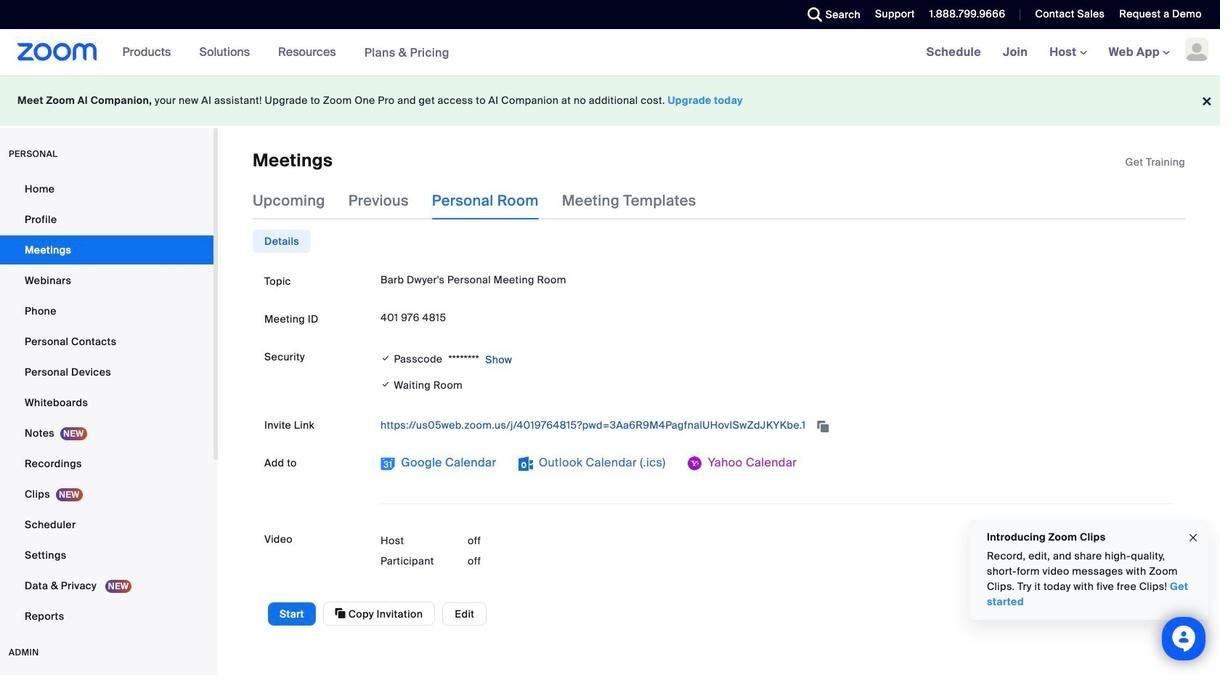 Task type: locate. For each thing, give the bounding box(es) containing it.
zoom logo image
[[17, 43, 97, 61]]

add to outlook calendar (.ics) image
[[519, 457, 533, 471]]

application
[[1126, 155, 1186, 169], [381, 414, 1174, 437]]

checked image
[[381, 351, 391, 366]]

1 vertical spatial application
[[381, 414, 1174, 437]]

copy image
[[335, 607, 346, 620]]

banner
[[0, 29, 1221, 76]]

tab list
[[253, 230, 311, 253]]

footer
[[0, 76, 1221, 126]]

personal menu menu
[[0, 174, 214, 632]]

tab
[[253, 230, 311, 253]]



Task type: describe. For each thing, give the bounding box(es) containing it.
add to yahoo calendar image
[[688, 457, 702, 471]]

profile picture image
[[1186, 38, 1209, 61]]

meetings navigation
[[916, 29, 1221, 76]]

product information navigation
[[112, 29, 461, 76]]

close image
[[1188, 529, 1200, 546]]

checked image
[[381, 377, 391, 393]]

0 vertical spatial application
[[1126, 155, 1186, 169]]

add to google calendar image
[[381, 457, 395, 471]]

tabs of meeting tab list
[[253, 182, 720, 220]]



